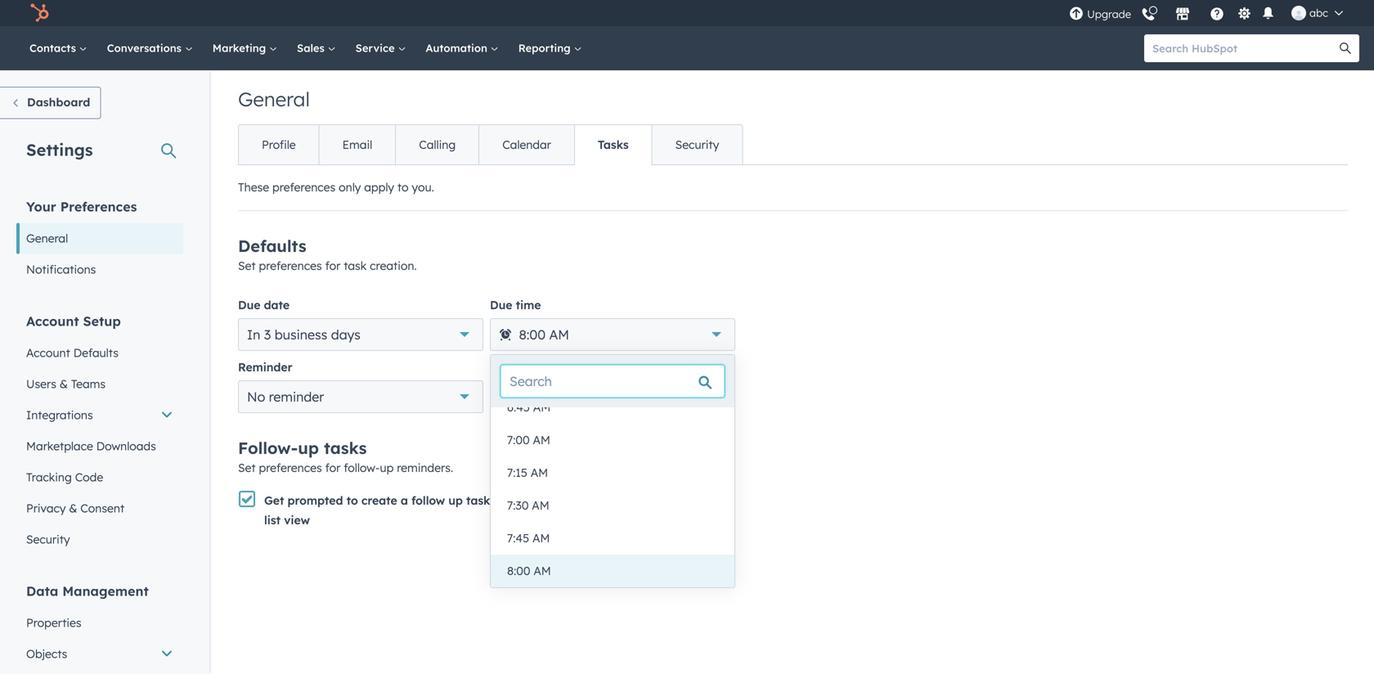 Task type: describe. For each thing, give the bounding box(es) containing it.
notifications
[[26, 262, 96, 277]]

am for 7:15 am button
[[531, 466, 548, 480]]

data management element
[[16, 582, 183, 674]]

integrations button
[[16, 400, 183, 431]]

preferences inside follow-up tasks set preferences for follow-up reminders.
[[259, 461, 322, 475]]

automation
[[426, 41, 491, 55]]

general link
[[16, 223, 183, 254]]

account defaults link
[[16, 338, 183, 369]]

1 horizontal spatial up
[[380, 461, 394, 475]]

& for privacy
[[69, 501, 77, 516]]

1 horizontal spatial to
[[398, 180, 409, 194]]

marketing
[[213, 41, 269, 55]]

profile
[[262, 137, 296, 152]]

reminder
[[269, 389, 324, 405]]

help button
[[1204, 4, 1232, 22]]

privacy & consent
[[26, 501, 124, 516]]

your preferences
[[26, 198, 137, 215]]

marketplace downloads link
[[16, 431, 183, 462]]

am for 8:00 am button
[[534, 564, 551, 578]]

up inside get prompted to create a follow up task every time you complete a task from a list view
[[449, 493, 463, 508]]

no
[[247, 389, 265, 405]]

account for account setup
[[26, 313, 79, 329]]

view
[[284, 513, 310, 527]]

email
[[343, 137, 373, 152]]

6:45 am button
[[491, 391, 735, 424]]

7:15 am button
[[491, 457, 735, 489]]

teams
[[71, 377, 106, 391]]

marketplace
[[26, 439, 93, 453]]

8:00 am inside popup button
[[519, 326, 570, 343]]

sales
[[297, 41, 328, 55]]

hubspot image
[[29, 3, 49, 23]]

reporting
[[519, 41, 574, 55]]

for inside defaults set preferences for task creation.
[[325, 259, 341, 273]]

to inside get prompted to create a follow up task every time you complete a task from a list view
[[347, 493, 358, 508]]

3
[[264, 326, 271, 343]]

get
[[264, 493, 284, 508]]

your
[[26, 198, 56, 215]]

you.
[[412, 180, 434, 194]]

calling icon image
[[1142, 8, 1156, 22]]

calling link
[[395, 125, 479, 164]]

preferences
[[60, 198, 137, 215]]

reminders.
[[397, 461, 453, 475]]

complete
[[582, 493, 634, 508]]

tracking
[[26, 470, 72, 484]]

follow-
[[238, 438, 298, 458]]

calendar
[[503, 137, 551, 152]]

dashboard
[[27, 95, 90, 109]]

3 a from the left
[[706, 493, 713, 508]]

abc button
[[1282, 0, 1353, 26]]

date
[[264, 298, 290, 312]]

7:15 am
[[507, 466, 548, 480]]

settings
[[26, 140, 93, 160]]

notifications button
[[1259, 5, 1279, 22]]

objects
[[26, 647, 67, 661]]

marketplaces button
[[1166, 0, 1200, 26]]

profile link
[[239, 125, 319, 164]]

account setup element
[[16, 312, 183, 555]]

marketplace downloads
[[26, 439, 156, 453]]

7:00 am button
[[491, 424, 735, 457]]

2 a from the left
[[637, 493, 645, 508]]

defaults inside defaults set preferences for task creation.
[[238, 236, 307, 256]]

you
[[557, 493, 578, 508]]

conversations
[[107, 41, 185, 55]]

Search search field
[[501, 365, 725, 398]]

no reminder button
[[238, 380, 484, 413]]

set inside follow-up tasks set preferences for follow-up reminders.
[[238, 461, 256, 475]]

am for 7:00 am button
[[533, 433, 551, 447]]

these
[[238, 180, 269, 194]]

am for 7:45 am "button"
[[533, 531, 550, 545]]

due time
[[490, 298, 541, 312]]

0 vertical spatial general
[[238, 87, 310, 111]]

data
[[26, 583, 58, 599]]

notifications image
[[1261, 7, 1276, 22]]

privacy
[[26, 501, 66, 516]]

in
[[247, 326, 260, 343]]

days
[[331, 326, 361, 343]]

settings image
[[1238, 7, 1252, 22]]

7:15
[[507, 466, 528, 480]]

properties link
[[16, 608, 183, 639]]

security for the topmost security link
[[676, 137, 720, 152]]

sales link
[[287, 26, 346, 70]]

8:00 am button
[[491, 555, 735, 588]]

defaults inside account defaults link
[[73, 346, 119, 360]]

1 a from the left
[[401, 493, 408, 508]]

calendar link
[[479, 125, 574, 164]]

account defaults
[[26, 346, 119, 360]]

settings link
[[1235, 5, 1255, 22]]

follow
[[412, 493, 445, 508]]

search button
[[1332, 34, 1360, 62]]

data management
[[26, 583, 149, 599]]

privacy & consent link
[[16, 493, 183, 524]]

7:30 am button
[[491, 489, 735, 522]]

0 vertical spatial time
[[516, 298, 541, 312]]

6:45
[[507, 400, 530, 414]]

notifications link
[[16, 254, 183, 285]]

users & teams
[[26, 377, 106, 391]]

reminder
[[238, 360, 293, 374]]

for inside follow-up tasks set preferences for follow-up reminders.
[[325, 461, 341, 475]]

search image
[[1340, 43, 1352, 54]]

task inside defaults set preferences for task creation.
[[344, 259, 367, 273]]

only
[[339, 180, 361, 194]]

0 vertical spatial up
[[298, 438, 319, 458]]



Task type: vqa. For each thing, say whether or not it's contained in the screenshot.
1st SET from the bottom of the page
yes



Task type: locate. For each thing, give the bounding box(es) containing it.
1 vertical spatial 8:00
[[507, 564, 531, 578]]

security
[[676, 137, 720, 152], [26, 532, 70, 547]]

preferences inside defaults set preferences for task creation.
[[259, 259, 322, 273]]

set up due date
[[238, 259, 256, 273]]

contacts link
[[20, 26, 97, 70]]

management
[[62, 583, 149, 599]]

tasks
[[324, 438, 367, 458]]

hubspot link
[[20, 3, 61, 23]]

users
[[26, 377, 56, 391]]

0 vertical spatial to
[[398, 180, 409, 194]]

prompted
[[288, 493, 343, 508]]

general
[[238, 87, 310, 111], [26, 231, 68, 245]]

2 vertical spatial up
[[449, 493, 463, 508]]

0 vertical spatial for
[[325, 259, 341, 273]]

task
[[344, 259, 367, 273], [466, 493, 490, 508], [648, 493, 672, 508]]

7:30 am
[[507, 498, 550, 513]]

service link
[[346, 26, 416, 70]]

tasks link
[[574, 125, 652, 164]]

am inside popup button
[[549, 326, 570, 343]]

8:00 am button
[[490, 318, 736, 351]]

1 horizontal spatial &
[[69, 501, 77, 516]]

for down tasks
[[325, 461, 341, 475]]

menu
[[1068, 0, 1355, 26]]

get prompted to create a follow up task every time you complete a task from a list view
[[264, 493, 713, 527]]

1 horizontal spatial due
[[490, 298, 513, 312]]

& inside 'link'
[[69, 501, 77, 516]]

defaults up the date
[[238, 236, 307, 256]]

1 vertical spatial 8:00 am
[[507, 564, 551, 578]]

due for due date
[[238, 298, 261, 312]]

1 vertical spatial time
[[529, 493, 554, 508]]

general inside general link
[[26, 231, 68, 245]]

to left you.
[[398, 180, 409, 194]]

account for account defaults
[[26, 346, 70, 360]]

to
[[398, 180, 409, 194], [347, 493, 358, 508]]

task left from
[[648, 493, 672, 508]]

am right 7:45
[[533, 531, 550, 545]]

8:00 am down due time
[[519, 326, 570, 343]]

1 vertical spatial &
[[69, 501, 77, 516]]

1 set from the top
[[238, 259, 256, 273]]

8:00 am down 7:45 am
[[507, 564, 551, 578]]

contacts
[[29, 41, 79, 55]]

2 set from the top
[[238, 461, 256, 475]]

0 horizontal spatial security
[[26, 532, 70, 547]]

due date
[[238, 298, 290, 312]]

0 horizontal spatial to
[[347, 493, 358, 508]]

0 vertical spatial preferences
[[273, 180, 336, 194]]

up
[[298, 438, 319, 458], [380, 461, 394, 475], [449, 493, 463, 508]]

a right from
[[706, 493, 713, 508]]

& right privacy
[[69, 501, 77, 516]]

tasks
[[598, 137, 629, 152]]

users & teams link
[[16, 369, 183, 400]]

your preferences element
[[16, 198, 183, 285]]

2 vertical spatial preferences
[[259, 461, 322, 475]]

follow-up tasks set preferences for follow-up reminders.
[[238, 438, 453, 475]]

0 vertical spatial 8:00
[[519, 326, 546, 343]]

0 horizontal spatial due
[[238, 298, 261, 312]]

to left create
[[347, 493, 358, 508]]

reporting link
[[509, 26, 592, 70]]

2 horizontal spatial up
[[449, 493, 463, 508]]

security link
[[652, 125, 742, 164], [16, 524, 183, 555]]

7:00
[[507, 433, 530, 447]]

0 horizontal spatial a
[[401, 493, 408, 508]]

in 3 business days button
[[238, 318, 484, 351]]

2 account from the top
[[26, 346, 70, 360]]

1 vertical spatial for
[[325, 461, 341, 475]]

follow-
[[344, 461, 380, 475]]

8:00 down due time
[[519, 326, 546, 343]]

8:00 inside 8:00 am popup button
[[519, 326, 546, 343]]

8:00 inside 8:00 am button
[[507, 564, 531, 578]]

defaults up the users & teams link on the left
[[73, 346, 119, 360]]

1 vertical spatial general
[[26, 231, 68, 245]]

8:00 am inside button
[[507, 564, 551, 578]]

upgrade image
[[1070, 7, 1084, 22]]

general up profile
[[238, 87, 310, 111]]

from
[[675, 493, 702, 508]]

Search HubSpot search field
[[1145, 34, 1345, 62]]

1 due from the left
[[238, 298, 261, 312]]

conversations link
[[97, 26, 203, 70]]

for
[[325, 259, 341, 273], [325, 461, 341, 475]]

1 horizontal spatial security
[[676, 137, 720, 152]]

7:45
[[507, 531, 529, 545]]

8:00 down 7:45
[[507, 564, 531, 578]]

menu containing abc
[[1068, 0, 1355, 26]]

2 horizontal spatial task
[[648, 493, 672, 508]]

security inside account setup element
[[26, 532, 70, 547]]

grid grid
[[491, 391, 735, 588]]

help image
[[1210, 7, 1225, 22]]

7:00 am
[[507, 433, 551, 447]]

1 vertical spatial defaults
[[73, 346, 119, 360]]

business
[[275, 326, 328, 343]]

1 for from the top
[[325, 259, 341, 273]]

0 horizontal spatial general
[[26, 231, 68, 245]]

properties
[[26, 616, 81, 630]]

7:30
[[507, 498, 529, 513]]

marketing link
[[203, 26, 287, 70]]

0 horizontal spatial &
[[60, 377, 68, 391]]

defaults
[[238, 236, 307, 256], [73, 346, 119, 360]]

preferences up the date
[[259, 259, 322, 273]]

navigation containing profile
[[238, 124, 743, 165]]

task left every
[[466, 493, 490, 508]]

time inside get prompted to create a follow up task every time you complete a task from a list view
[[529, 493, 554, 508]]

6:45 am
[[507, 400, 551, 414]]

tracking code link
[[16, 462, 183, 493]]

am for 7:30 am button
[[532, 498, 550, 513]]

1 horizontal spatial a
[[637, 493, 645, 508]]

& right users
[[60, 377, 68, 391]]

set down follow-
[[238, 461, 256, 475]]

1 vertical spatial up
[[380, 461, 394, 475]]

am up search search field
[[549, 326, 570, 343]]

set inside defaults set preferences for task creation.
[[238, 259, 256, 273]]

in 3 business days
[[247, 326, 361, 343]]

task left creation.
[[344, 259, 367, 273]]

apply
[[364, 180, 394, 194]]

downloads
[[96, 439, 156, 453]]

0 vertical spatial security
[[676, 137, 720, 152]]

gary orlando image
[[1292, 6, 1307, 20]]

1 vertical spatial security link
[[16, 524, 183, 555]]

1 horizontal spatial task
[[466, 493, 490, 508]]

7:45 am
[[507, 531, 550, 545]]

0 vertical spatial account
[[26, 313, 79, 329]]

0 horizontal spatial task
[[344, 259, 367, 273]]

am right 7:00
[[533, 433, 551, 447]]

security for the bottommost security link
[[26, 532, 70, 547]]

1 horizontal spatial security link
[[652, 125, 742, 164]]

0 horizontal spatial up
[[298, 438, 319, 458]]

due
[[238, 298, 261, 312], [490, 298, 513, 312]]

due for due time
[[490, 298, 513, 312]]

account up users
[[26, 346, 70, 360]]

tracking code
[[26, 470, 103, 484]]

account setup
[[26, 313, 121, 329]]

general down your
[[26, 231, 68, 245]]

account up account defaults
[[26, 313, 79, 329]]

no reminder
[[247, 389, 324, 405]]

preferences left only
[[273, 180, 336, 194]]

creation.
[[370, 259, 417, 273]]

account inside account defaults link
[[26, 346, 70, 360]]

marketplaces image
[[1176, 7, 1191, 22]]

8:00 am
[[519, 326, 570, 343], [507, 564, 551, 578]]

2 due from the left
[[490, 298, 513, 312]]

create
[[362, 493, 397, 508]]

calling icon button
[[1135, 1, 1163, 25]]

dashboard link
[[0, 87, 101, 119]]

am right 7:30
[[532, 498, 550, 513]]

0 vertical spatial defaults
[[238, 236, 307, 256]]

0 vertical spatial security link
[[652, 125, 742, 164]]

defaults set preferences for task creation.
[[238, 236, 417, 273]]

am right 6:45
[[533, 400, 551, 414]]

every
[[494, 493, 525, 508]]

0 horizontal spatial security link
[[16, 524, 183, 555]]

preferences down follow-
[[259, 461, 322, 475]]

& for users
[[60, 377, 68, 391]]

&
[[60, 377, 68, 391], [69, 501, 77, 516]]

am
[[549, 326, 570, 343], [533, 400, 551, 414], [533, 433, 551, 447], [531, 466, 548, 480], [532, 498, 550, 513], [533, 531, 550, 545], [534, 564, 551, 578]]

1 vertical spatial security
[[26, 532, 70, 547]]

7:45 am button
[[491, 522, 735, 555]]

am inside "button"
[[533, 531, 550, 545]]

navigation
[[238, 124, 743, 165]]

1 vertical spatial preferences
[[259, 259, 322, 273]]

objects button
[[16, 639, 183, 670]]

a right complete
[[637, 493, 645, 508]]

list
[[264, 513, 281, 527]]

abc
[[1310, 6, 1329, 20]]

for left creation.
[[325, 259, 341, 273]]

upgrade
[[1088, 7, 1132, 21]]

1 horizontal spatial general
[[238, 87, 310, 111]]

0 horizontal spatial defaults
[[73, 346, 119, 360]]

0 vertical spatial 8:00 am
[[519, 326, 570, 343]]

these preferences only apply to you.
[[238, 180, 434, 194]]

1 horizontal spatial defaults
[[238, 236, 307, 256]]

am down 7:45 am
[[534, 564, 551, 578]]

0 vertical spatial &
[[60, 377, 68, 391]]

am for "6:45 am" button on the bottom of the page
[[533, 400, 551, 414]]

automation link
[[416, 26, 509, 70]]

security inside navigation
[[676, 137, 720, 152]]

1 vertical spatial to
[[347, 493, 358, 508]]

up up create
[[380, 461, 394, 475]]

email link
[[319, 125, 395, 164]]

1 account from the top
[[26, 313, 79, 329]]

1 vertical spatial set
[[238, 461, 256, 475]]

2 for from the top
[[325, 461, 341, 475]]

a
[[401, 493, 408, 508], [637, 493, 645, 508], [706, 493, 713, 508]]

0 vertical spatial set
[[238, 259, 256, 273]]

1 vertical spatial account
[[26, 346, 70, 360]]

set
[[238, 259, 256, 273], [238, 461, 256, 475]]

up left tasks
[[298, 438, 319, 458]]

am right '7:15'
[[531, 466, 548, 480]]

a left the follow
[[401, 493, 408, 508]]

2 horizontal spatial a
[[706, 493, 713, 508]]

up right the follow
[[449, 493, 463, 508]]



